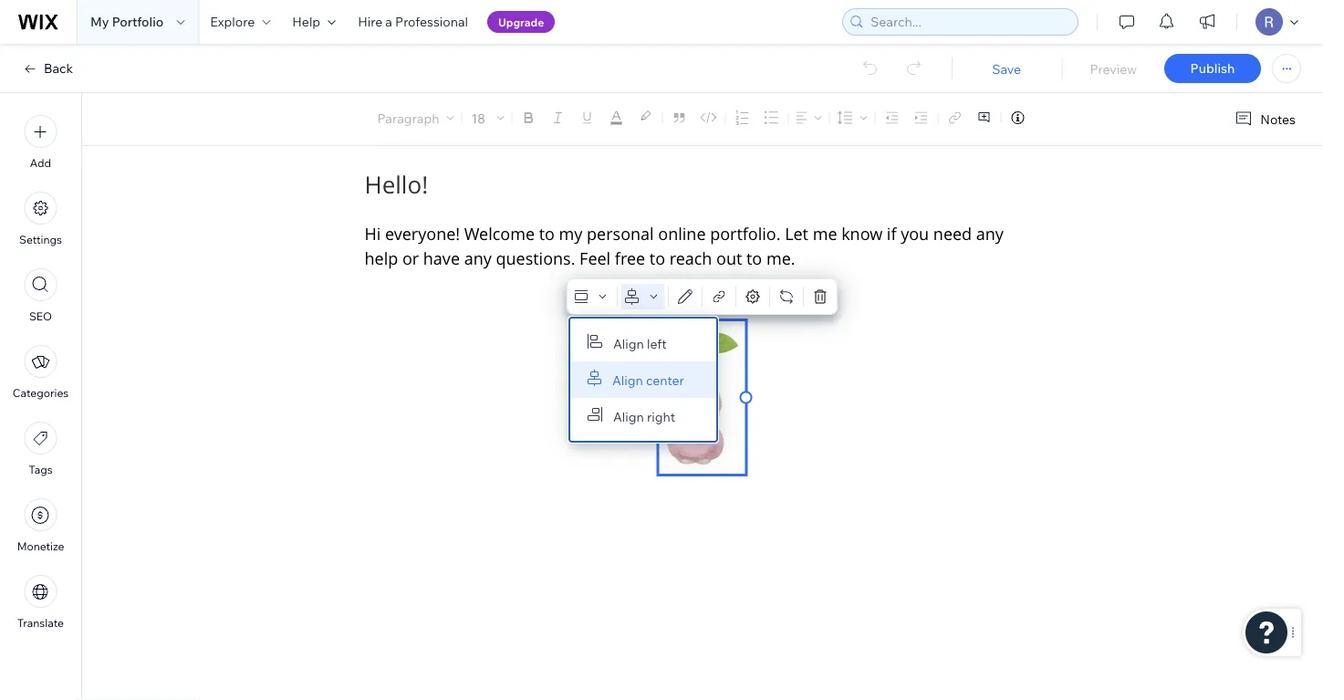 Task type: vqa. For each thing, say whether or not it's contained in the screenshot.
out at the right of the page
yes



Task type: locate. For each thing, give the bounding box(es) containing it.
2 vertical spatial align
[[614, 408, 644, 424]]

to right free
[[650, 247, 666, 269]]

monetize button
[[17, 498, 64, 553]]

seo button
[[24, 268, 57, 323]]

tags
[[29, 463, 53, 477]]

to left my
[[539, 222, 555, 244]]

Search... field
[[866, 9, 1073, 35]]

align left right
[[614, 408, 644, 424]]

add button
[[24, 115, 57, 170]]

categories
[[13, 386, 69, 400]]

1 horizontal spatial any
[[977, 222, 1004, 244]]

feel
[[580, 247, 611, 269]]

right
[[647, 408, 676, 424]]

online
[[659, 222, 706, 244]]

my
[[559, 222, 583, 244]]

1 vertical spatial align
[[613, 372, 643, 388]]

0 horizontal spatial any
[[464, 247, 492, 269]]

publish button
[[1165, 54, 1262, 83]]

left
[[647, 335, 667, 351]]

notes button
[[1228, 107, 1302, 131]]

everyone!
[[385, 222, 460, 244]]

any right "need"
[[977, 222, 1004, 244]]

monetize
[[17, 540, 64, 553]]

1 vertical spatial any
[[464, 247, 492, 269]]

reach
[[670, 247, 712, 269]]

help
[[292, 14, 321, 30]]

free
[[615, 247, 646, 269]]

to right "out"
[[747, 247, 763, 269]]

menu
[[0, 104, 81, 641]]

hi
[[365, 222, 381, 244]]

save button
[[970, 60, 1044, 77]]

0 vertical spatial any
[[977, 222, 1004, 244]]

any
[[977, 222, 1004, 244], [464, 247, 492, 269]]

questions.
[[496, 247, 576, 269]]

align left center
[[613, 372, 643, 388]]

welcome
[[465, 222, 535, 244]]

hire
[[358, 14, 383, 30]]

any down welcome
[[464, 247, 492, 269]]

align right
[[614, 408, 676, 424]]

to
[[539, 222, 555, 244], [650, 247, 666, 269], [747, 247, 763, 269]]

upgrade button
[[487, 11, 555, 33]]

portfolio.
[[710, 222, 781, 244]]

0 vertical spatial align
[[614, 335, 644, 351]]

me.
[[767, 247, 796, 269]]

align left left
[[614, 335, 644, 351]]

align
[[614, 335, 644, 351], [613, 372, 643, 388], [614, 408, 644, 424]]

or
[[403, 247, 419, 269]]

portfolio
[[112, 14, 164, 30]]

paragraph
[[378, 110, 440, 126]]

you
[[901, 222, 930, 244]]

align center
[[613, 372, 685, 388]]

translate
[[17, 616, 64, 630]]

me
[[813, 222, 838, 244]]



Task type: describe. For each thing, give the bounding box(es) containing it.
align for align right
[[614, 408, 644, 424]]

save
[[993, 60, 1022, 76]]

notes
[[1261, 111, 1296, 127]]

back button
[[22, 60, 73, 77]]

tags button
[[24, 422, 57, 477]]

publish
[[1191, 60, 1236, 76]]

help
[[365, 247, 398, 269]]

hi everyone! welcome to my personal online portfolio. let me know if you need any help or have any questions. feel free to reach out to me.
[[365, 222, 1008, 269]]

settings button
[[19, 192, 62, 247]]

upgrade
[[498, 15, 544, 29]]

let
[[785, 222, 809, 244]]

need
[[934, 222, 972, 244]]

categories button
[[13, 345, 69, 400]]

align left
[[614, 335, 667, 351]]

0 horizontal spatial to
[[539, 222, 555, 244]]

personal
[[587, 222, 654, 244]]

align for align center
[[613, 372, 643, 388]]

hire a professional link
[[347, 0, 479, 44]]

if
[[887, 222, 897, 244]]

2 horizontal spatial to
[[747, 247, 763, 269]]

align for align left
[[614, 335, 644, 351]]

help button
[[281, 0, 347, 44]]

my
[[90, 14, 109, 30]]

explore
[[210, 14, 255, 30]]

menu containing add
[[0, 104, 81, 641]]

my portfolio
[[90, 14, 164, 30]]

settings
[[19, 233, 62, 247]]

a
[[386, 14, 393, 30]]

have
[[423, 247, 460, 269]]

center
[[646, 372, 685, 388]]

seo
[[29, 310, 52, 323]]

back
[[44, 60, 73, 76]]

paragraph button
[[374, 105, 458, 131]]

professional
[[395, 14, 468, 30]]

hire a professional
[[358, 14, 468, 30]]

1 horizontal spatial to
[[650, 247, 666, 269]]

know
[[842, 222, 883, 244]]

Add a Catchy Title text field
[[365, 169, 1028, 201]]

add
[[30, 156, 51, 170]]

out
[[717, 247, 743, 269]]

translate button
[[17, 575, 64, 630]]



